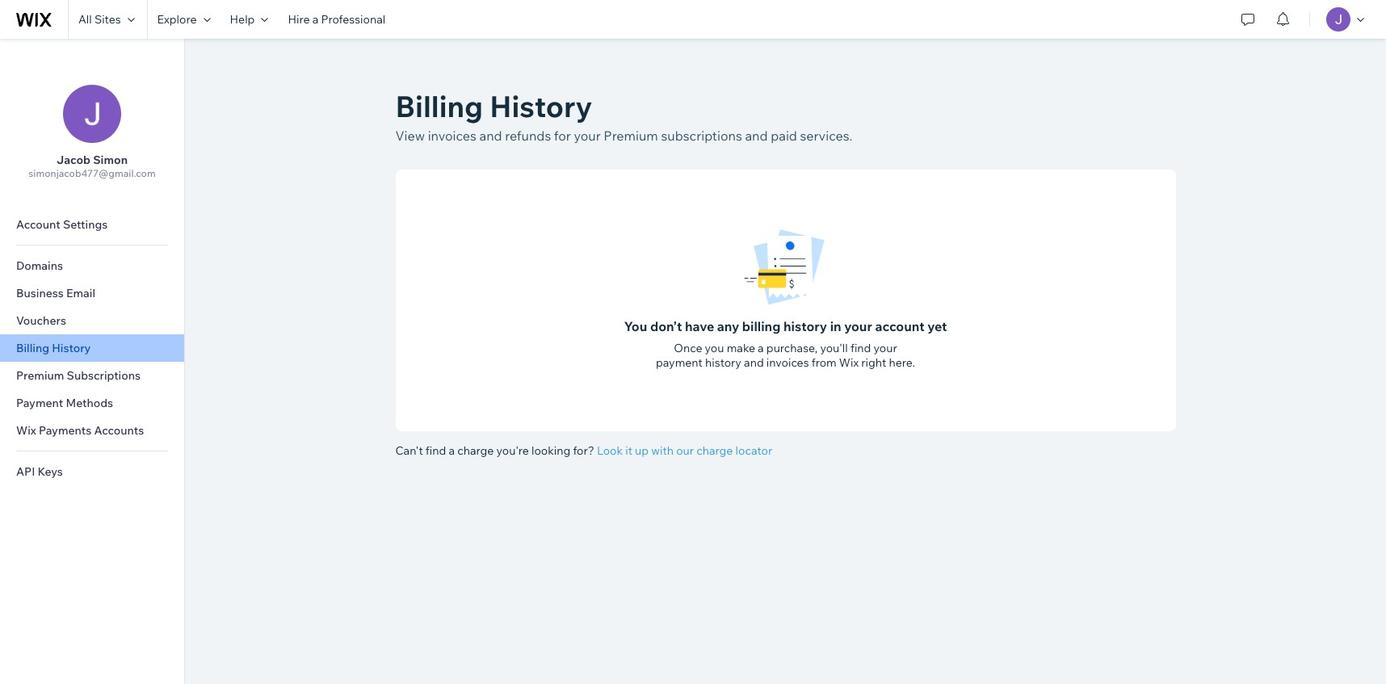 Task type: vqa. For each thing, say whether or not it's contained in the screenshot.
'visitors' to the right
no



Task type: locate. For each thing, give the bounding box(es) containing it.
1 vertical spatial wix
[[16, 423, 36, 438]]

domains link
[[0, 252, 184, 280]]

1 vertical spatial invoices
[[766, 355, 809, 370]]

email
[[66, 286, 95, 301]]

paid
[[771, 128, 797, 144]]

0 vertical spatial your
[[574, 128, 601, 144]]

2 vertical spatial a
[[449, 443, 455, 458]]

view
[[395, 128, 425, 144]]

wix down payment
[[16, 423, 36, 438]]

and down billing
[[744, 355, 764, 370]]

you
[[624, 318, 647, 334]]

you'll
[[820, 341, 848, 355]]

keys
[[38, 464, 63, 479]]

history up the premium subscriptions at left bottom
[[52, 341, 91, 355]]

premium right for
[[604, 128, 658, 144]]

billing down vouchers
[[16, 341, 49, 355]]

a
[[312, 12, 318, 27], [758, 341, 764, 355], [449, 443, 455, 458]]

look
[[597, 443, 623, 458]]

premium subscriptions
[[16, 368, 141, 383]]

premium inside billing history view invoices and refunds for your premium subscriptions and paid services.
[[604, 128, 658, 144]]

all sites
[[78, 12, 121, 27]]

history down any
[[705, 355, 742, 370]]

2 vertical spatial your
[[874, 341, 897, 355]]

1 horizontal spatial billing
[[395, 88, 483, 124]]

history for billing history view invoices and refunds for your premium subscriptions and paid services.
[[490, 88, 592, 124]]

1 vertical spatial your
[[844, 318, 872, 334]]

1 vertical spatial find
[[426, 443, 446, 458]]

make
[[727, 341, 755, 355]]

explore
[[157, 12, 197, 27]]

for?
[[573, 443, 594, 458]]

0 horizontal spatial premium
[[16, 368, 64, 383]]

invoices left from
[[766, 355, 809, 370]]

your down account
[[874, 341, 897, 355]]

0 vertical spatial invoices
[[428, 128, 477, 144]]

methods
[[66, 396, 113, 410]]

wix payments accounts
[[16, 423, 144, 438]]

history up "refunds"
[[490, 88, 592, 124]]

billing inside sidebar element
[[16, 341, 49, 355]]

charge
[[457, 443, 494, 458], [697, 443, 733, 458]]

premium up payment
[[16, 368, 64, 383]]

0 vertical spatial premium
[[604, 128, 658, 144]]

and left "refunds"
[[479, 128, 502, 144]]

2 horizontal spatial a
[[758, 341, 764, 355]]

and
[[479, 128, 502, 144], [745, 128, 768, 144], [744, 355, 764, 370]]

api keys
[[16, 464, 63, 479]]

1 horizontal spatial charge
[[697, 443, 733, 458]]

payment
[[656, 355, 703, 370]]

right
[[861, 355, 886, 370]]

up
[[635, 443, 649, 458]]

a right make
[[758, 341, 764, 355]]

your for history
[[574, 128, 601, 144]]

find right you'll
[[851, 341, 871, 355]]

your
[[574, 128, 601, 144], [844, 318, 872, 334], [874, 341, 897, 355]]

0 vertical spatial wix
[[839, 355, 859, 370]]

premium
[[604, 128, 658, 144], [16, 368, 64, 383]]

charge left you're
[[457, 443, 494, 458]]

find inside you don't have any billing history in your account yet once you make a purchase, you'll find your payment history and invoices from wix right here.
[[851, 341, 871, 355]]

account
[[16, 217, 60, 232]]

api
[[16, 464, 35, 479]]

1 horizontal spatial wix
[[839, 355, 859, 370]]

1 horizontal spatial history
[[784, 318, 827, 334]]

business email link
[[0, 280, 184, 307]]

1 vertical spatial a
[[758, 341, 764, 355]]

history inside sidebar element
[[52, 341, 91, 355]]

have
[[685, 318, 714, 334]]

0 vertical spatial history
[[490, 88, 592, 124]]

0 horizontal spatial your
[[574, 128, 601, 144]]

you don't have any billing history in your account yet once you make a purchase, you'll find your payment history and invoices from wix right here.
[[624, 318, 947, 370]]

in
[[830, 318, 841, 334]]

1 charge from the left
[[457, 443, 494, 458]]

account
[[875, 318, 925, 334]]

your right in
[[844, 318, 872, 334]]

subscriptions
[[661, 128, 742, 144]]

subscriptions
[[67, 368, 141, 383]]

billing
[[395, 88, 483, 124], [16, 341, 49, 355]]

history inside billing history view invoices and refunds for your premium subscriptions and paid services.
[[490, 88, 592, 124]]

wix
[[839, 355, 859, 370], [16, 423, 36, 438]]

looking
[[531, 443, 571, 458]]

hire
[[288, 12, 310, 27]]

1 vertical spatial premium
[[16, 368, 64, 383]]

billing history link
[[0, 334, 184, 362]]

your inside billing history view invoices and refunds for your premium subscriptions and paid services.
[[574, 128, 601, 144]]

1 vertical spatial history
[[52, 341, 91, 355]]

a right hire
[[312, 12, 318, 27]]

a right can't
[[449, 443, 455, 458]]

invoices inside billing history view invoices and refunds for your premium subscriptions and paid services.
[[428, 128, 477, 144]]

0 horizontal spatial wix
[[16, 423, 36, 438]]

help button
[[220, 0, 278, 39]]

invoices right view
[[428, 128, 477, 144]]

1 horizontal spatial history
[[490, 88, 592, 124]]

your right for
[[574, 128, 601, 144]]

0 vertical spatial a
[[312, 12, 318, 27]]

0 horizontal spatial history
[[52, 341, 91, 355]]

history
[[784, 318, 827, 334], [705, 355, 742, 370]]

history up purchase,
[[784, 318, 827, 334]]

billing up view
[[395, 88, 483, 124]]

our
[[676, 443, 694, 458]]

history
[[490, 88, 592, 124], [52, 341, 91, 355]]

0 vertical spatial history
[[784, 318, 827, 334]]

wix right from
[[839, 355, 859, 370]]

purchase,
[[766, 341, 818, 355]]

0 horizontal spatial history
[[705, 355, 742, 370]]

0 horizontal spatial invoices
[[428, 128, 477, 144]]

billing inside billing history view invoices and refunds for your premium subscriptions and paid services.
[[395, 88, 483, 124]]

0 horizontal spatial billing
[[16, 341, 49, 355]]

0 vertical spatial find
[[851, 341, 871, 355]]

don't
[[650, 318, 682, 334]]

you
[[705, 341, 724, 355]]

find right can't
[[426, 443, 446, 458]]

1 horizontal spatial find
[[851, 341, 871, 355]]

account settings
[[16, 217, 108, 232]]

0 horizontal spatial charge
[[457, 443, 494, 458]]

charge right our on the bottom of page
[[697, 443, 733, 458]]

1 vertical spatial billing
[[16, 341, 49, 355]]

1 horizontal spatial your
[[844, 318, 872, 334]]

all
[[78, 12, 92, 27]]

2 charge from the left
[[697, 443, 733, 458]]

0 vertical spatial billing
[[395, 88, 483, 124]]

sites
[[94, 12, 121, 27]]

invoices
[[428, 128, 477, 144], [766, 355, 809, 370]]

it
[[625, 443, 632, 458]]

billing for billing history
[[16, 341, 49, 355]]

find
[[851, 341, 871, 355], [426, 443, 446, 458]]

1 horizontal spatial invoices
[[766, 355, 809, 370]]

services.
[[800, 128, 853, 144]]

1 horizontal spatial premium
[[604, 128, 658, 144]]



Task type: describe. For each thing, give the bounding box(es) containing it.
simon
[[93, 153, 128, 167]]

1 vertical spatial history
[[705, 355, 742, 370]]

for
[[554, 128, 571, 144]]

hire a professional
[[288, 12, 386, 27]]

here.
[[889, 355, 915, 370]]

vouchers link
[[0, 307, 184, 334]]

any
[[717, 318, 739, 334]]

settings
[[63, 217, 108, 232]]

wix payments accounts link
[[0, 417, 184, 444]]

payment methods
[[16, 396, 113, 410]]

professional
[[321, 12, 386, 27]]

accounts
[[94, 423, 144, 438]]

hire a professional link
[[278, 0, 395, 39]]

with
[[651, 443, 674, 458]]

simonjacob477@gmail.com
[[29, 167, 156, 179]]

from
[[812, 355, 837, 370]]

business
[[16, 286, 64, 301]]

you're
[[496, 443, 529, 458]]

payments
[[39, 423, 92, 438]]

invoices inside you don't have any billing history in your account yet once you make a purchase, you'll find your payment history and invoices from wix right here.
[[766, 355, 809, 370]]

1 horizontal spatial a
[[449, 443, 455, 458]]

once
[[674, 341, 702, 355]]

refunds
[[505, 128, 551, 144]]

2 horizontal spatial your
[[874, 341, 897, 355]]

can't find a charge you're looking for? look it up with our charge locator
[[395, 443, 772, 458]]

jacob simon simonjacob477@gmail.com
[[29, 153, 156, 179]]

0 horizontal spatial a
[[312, 12, 318, 27]]

look it up with our charge locator button
[[597, 443, 772, 458]]

vouchers
[[16, 313, 66, 328]]

wix inside sidebar element
[[16, 423, 36, 438]]

help
[[230, 12, 255, 27]]

premium subscriptions link
[[0, 362, 184, 389]]

sidebar element
[[0, 39, 185, 684]]

billing
[[742, 318, 781, 334]]

wix inside you don't have any billing history in your account yet once you make a purchase, you'll find your payment history and invoices from wix right here.
[[839, 355, 859, 370]]

payment
[[16, 396, 63, 410]]

api keys link
[[0, 458, 184, 485]]

history for billing history
[[52, 341, 91, 355]]

account settings link
[[0, 211, 184, 238]]

can't
[[395, 443, 423, 458]]

your for don't
[[844, 318, 872, 334]]

no invoices image
[[395, 223, 1176, 309]]

jacob
[[57, 153, 91, 167]]

billing history
[[16, 341, 91, 355]]

billing for billing history view invoices and refunds for your premium subscriptions and paid services.
[[395, 88, 483, 124]]

premium inside sidebar element
[[16, 368, 64, 383]]

yet
[[928, 318, 947, 334]]

billing history view invoices and refunds for your premium subscriptions and paid services.
[[395, 88, 853, 144]]

domains
[[16, 258, 63, 273]]

and left paid
[[745, 128, 768, 144]]

0 horizontal spatial find
[[426, 443, 446, 458]]

payment methods link
[[0, 389, 184, 417]]

locator
[[736, 443, 772, 458]]

business email
[[16, 286, 95, 301]]

and inside you don't have any billing history in your account yet once you make a purchase, you'll find your payment history and invoices from wix right here.
[[744, 355, 764, 370]]

a inside you don't have any billing history in your account yet once you make a purchase, you'll find your payment history and invoices from wix right here.
[[758, 341, 764, 355]]



